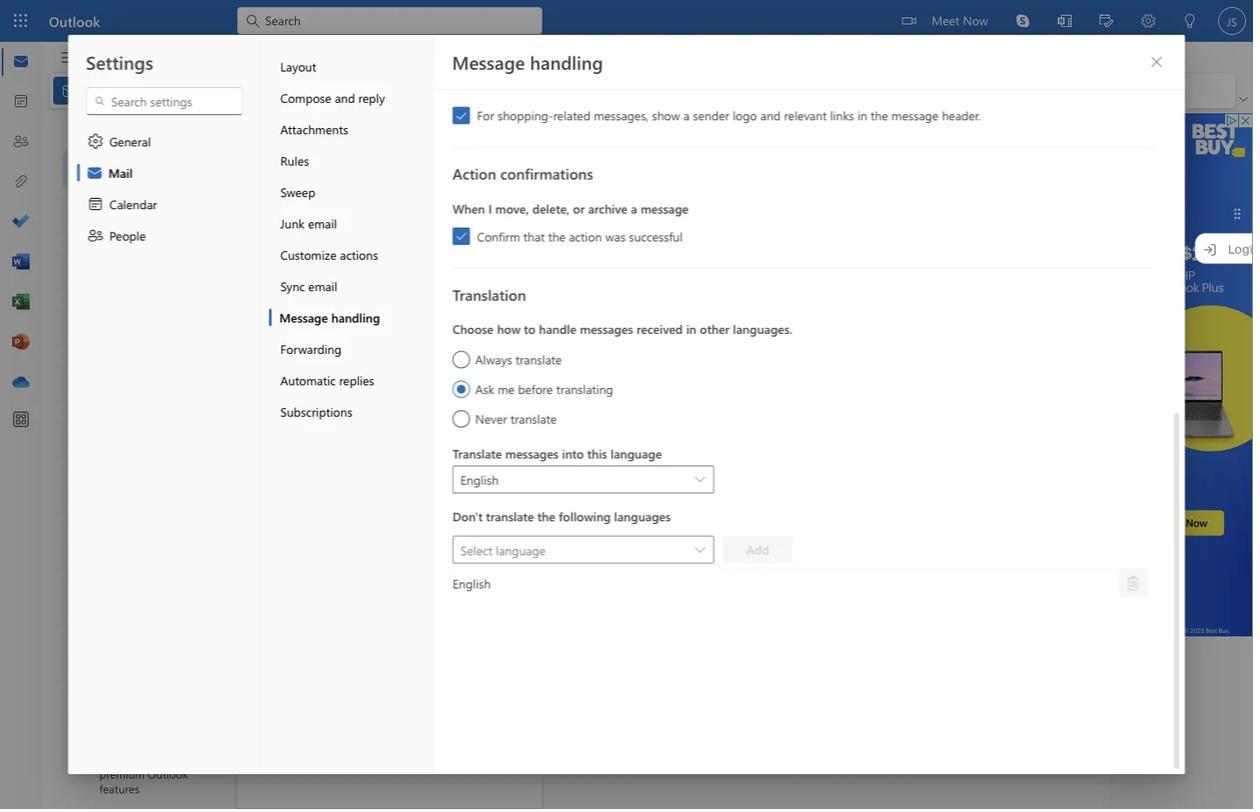 Task type: describe. For each thing, give the bounding box(es) containing it.
 calendar
[[87, 195, 157, 213]]

1 vertical spatial a
[[631, 201, 637, 217]]

for
[[477, 108, 494, 124]]

successful
[[628, 228, 682, 245]]

action confirmations element
[[452, 196, 1152, 245]]

languages.
[[733, 321, 792, 337]]

0
[[283, 283, 289, 299]]

 button
[[72, 117, 101, 149]]

before
[[518, 381, 553, 397]]

compose and reply
[[280, 89, 385, 106]]


[[103, 195, 120, 213]]

message inside button
[[280, 309, 328, 325]]

rules
[[280, 152, 309, 168]]

layout
[[280, 58, 316, 74]]

outlook link
[[49, 0, 100, 42]]

rules button
[[269, 145, 434, 176]]

 for don't translate the following languages "text box"
[[695, 545, 705, 556]]


[[255, 422, 272, 440]]

add
[[746, 542, 769, 558]]

 general
[[87, 133, 151, 150]]

you
[[901, 493, 922, 509]]

delete,
[[532, 201, 569, 217]]

scan
[[633, 518, 658, 534]]

lenovo image
[[261, 167, 289, 194]]

energy efficient & reliable - reliable & expandable design
[[297, 181, 618, 197]]

1 & from the left
[[386, 181, 395, 197]]

message list section
[[237, 112, 618, 808]]

2 reliable from the left
[[453, 181, 497, 197]]

camera
[[823, 518, 862, 534]]


[[87, 133, 104, 150]]

home button
[[86, 42, 146, 69]]

and inside 'button'
[[335, 89, 355, 106]]

document containing settings
[[0, 0, 1253, 809]]

 button
[[1119, 569, 1147, 597]]

automatic
[[280, 372, 336, 388]]

 inbox
[[103, 160, 159, 178]]

the inside all done for the day enjoy your empty inbox.
[[404, 688, 422, 704]]

lenovo
[[297, 164, 337, 180]]

for inside you're going places. take outlook with you for free. scan the qr code with your phone camera to download outlook mobile
[[925, 493, 941, 509]]

sweep button
[[269, 176, 434, 208]]

your inside you're going places. take outlook with you for free. scan the qr code with your phone camera to download outlook mobile
[[758, 518, 782, 534]]

 tree item
[[63, 222, 219, 256]]

calendar
[[109, 196, 157, 212]]

1 tree item from the top
[[63, 256, 219, 291]]

2 & from the left
[[500, 181, 509, 197]]

free.
[[945, 493, 969, 509]]

8 tree item from the top
[[63, 501, 219, 535]]

4 tree item from the top
[[63, 361, 219, 396]]

1 vertical spatial messages
[[505, 446, 558, 462]]

settings heading
[[86, 50, 153, 74]]

the inside action confirmations element
[[548, 228, 565, 245]]

all
[[335, 688, 349, 704]]

enjoy
[[325, 710, 354, 726]]

10 tree item from the top
[[63, 570, 219, 605]]

3 tree item from the top
[[63, 326, 219, 361]]

mail
[[109, 164, 133, 181]]

handling inside tab panel
[[530, 50, 603, 74]]

action
[[569, 228, 602, 245]]

action
[[452, 164, 496, 184]]

the right links
[[870, 108, 888, 124]]

your inside all done for the day enjoy your empty inbox.
[[357, 710, 382, 726]]

inbox 
[[298, 125, 359, 144]]

now
[[963, 12, 988, 28]]

Translate messages into this language text field
[[460, 466, 686, 494]]

Search settings search field
[[106, 92, 225, 110]]

2 tree item from the top
[[63, 291, 219, 326]]

 tree item
[[63, 187, 219, 222]]

 button for don't translate the following languages "text box"
[[686, 536, 714, 564]]

9 tree item from the top
[[63, 535, 219, 570]]

done
[[353, 688, 381, 704]]

mail image
[[12, 53, 30, 71]]

to inside option group
[[524, 321, 535, 337]]

move & delete group
[[53, 73, 592, 108]]

message handling inside button
[[280, 309, 380, 325]]

automatic replies button
[[269, 365, 434, 396]]

message inside section
[[322, 422, 369, 438]]

you're
[[684, 493, 718, 509]]

translate messages into this language
[[452, 446, 662, 462]]

dialog containing settings
[[0, 0, 1253, 809]]

into
[[562, 446, 584, 462]]

favorites tree item
[[63, 117, 219, 152]]

 for get started
[[255, 283, 272, 300]]

email for junk email
[[308, 215, 337, 231]]

to inside you're going places. take outlook with you for free. scan the qr code with your phone camera to download outlook mobile
[[866, 518, 877, 534]]

 button
[[51, 43, 86, 72]]

translating
[[556, 381, 613, 397]]

never translate
[[475, 411, 556, 427]]

tags group
[[701, 73, 981, 108]]

favorites tree
[[63, 110, 219, 291]]

meet now
[[932, 12, 988, 28]]

phone
[[785, 518, 820, 534]]

mobile
[[984, 518, 1021, 534]]

 people
[[87, 227, 146, 244]]

outlook up camera
[[826, 493, 871, 509]]

message inside tab panel
[[452, 50, 525, 74]]

send
[[283, 422, 310, 438]]


[[103, 230, 120, 248]]


[[902, 14, 916, 28]]

get
[[248, 245, 267, 261]]

handle
[[539, 321, 576, 337]]

show
[[652, 108, 680, 124]]

premium outlook features
[[99, 766, 188, 796]]

translate for don't
[[486, 509, 534, 525]]

0 vertical spatial your
[[326, 317, 350, 334]]

outlook inside banner
[[49, 11, 100, 30]]

settings tab list
[[68, 35, 260, 774]]

translate
[[452, 446, 502, 462]]

import contacts
[[283, 387, 368, 403]]

 sent items
[[103, 195, 184, 213]]

people image
[[12, 133, 30, 151]]

automatic replies
[[280, 372, 374, 388]]

day
[[425, 688, 445, 704]]

 inside action confirmations element
[[455, 231, 467, 243]]

design
[[580, 181, 618, 197]]

message handling tab panel
[[435, 35, 1185, 774]]

links
[[830, 108, 854, 124]]

 for translate messages into this language text field
[[695, 475, 705, 485]]

customize
[[280, 246, 337, 262]]

i
[[488, 201, 492, 217]]

going
[[721, 493, 754, 509]]

related
[[553, 108, 590, 124]]

11 tree item from the top
[[63, 605, 219, 640]]

sweep
[[280, 184, 315, 200]]

favorites
[[105, 124, 161, 142]]

action confirmations
[[452, 164, 593, 184]]

compose and reply button
[[269, 82, 434, 113]]

actions
[[340, 246, 378, 262]]

code
[[702, 518, 728, 534]]

inbox heading
[[276, 116, 364, 154]]


[[80, 126, 94, 140]]


[[1126, 576, 1140, 590]]



Task type: locate. For each thing, give the bounding box(es) containing it.
1 horizontal spatial message
[[452, 50, 525, 74]]

a right archive at top
[[631, 201, 637, 217]]

when
[[452, 201, 485, 217]]

confirm down i
[[477, 228, 520, 245]]

message handling up shopping-
[[452, 50, 603, 74]]

customize actions
[[280, 246, 378, 262]]

inbox inside the  inbox
[[127, 161, 159, 177]]

confirm for 
[[477, 228, 520, 245]]

for up empty
[[384, 688, 400, 704]]

1 vertical spatial confirm
[[283, 352, 326, 368]]

 up you're
[[695, 475, 705, 485]]

0 horizontal spatial messages
[[505, 446, 558, 462]]

was
[[605, 228, 625, 245]]

confirm time zone
[[283, 352, 382, 368]]

 button
[[1143, 48, 1171, 76]]

shopping-
[[497, 108, 553, 124]]

import
[[283, 387, 319, 403]]

never
[[475, 411, 507, 427]]

onedrive image
[[12, 374, 30, 392]]

outlook inside premium outlook features
[[148, 766, 188, 782]]

a
[[683, 108, 689, 124], [631, 201, 637, 217], [313, 422, 319, 438]]

reliable left -
[[398, 181, 442, 197]]

outlook down free.
[[937, 518, 980, 534]]

1 vertical spatial to
[[866, 518, 877, 534]]

confirm up automatic
[[283, 352, 326, 368]]

2 horizontal spatial your
[[758, 518, 782, 534]]

translate down before
[[510, 411, 556, 427]]

 button left going
[[686, 466, 714, 494]]

confirm for 
[[283, 352, 326, 368]]

sync
[[280, 278, 305, 294]]

message inside action confirmations element
[[640, 201, 688, 217]]

message handling down the 0 of 6 complete
[[280, 309, 380, 325]]

1 vertical spatial email
[[308, 278, 337, 294]]

translate for never
[[510, 411, 556, 427]]

to right how on the top left of the page
[[524, 321, 535, 337]]

1 vertical spatial for
[[384, 688, 400, 704]]

0 vertical spatial in
[[857, 108, 867, 124]]

inbox inside inbox 
[[298, 125, 334, 144]]

0 horizontal spatial &
[[386, 181, 395, 197]]

0 vertical spatial message
[[452, 50, 525, 74]]

 for message handling
[[455, 110, 467, 122]]

efficient
[[338, 181, 383, 197]]

look
[[354, 317, 377, 334]]

places.
[[757, 493, 794, 509]]

outlook up 
[[49, 11, 100, 30]]

the right that
[[548, 228, 565, 245]]


[[506, 130, 523, 147]]

1 horizontal spatial message handling
[[452, 50, 603, 74]]

inbox up the rules
[[298, 125, 334, 144]]

message up for at top left
[[452, 50, 525, 74]]

outlook right premium
[[148, 766, 188, 782]]

1 horizontal spatial confirm
[[477, 228, 520, 245]]

sync email
[[280, 278, 337, 294]]

1 vertical spatial and
[[760, 108, 780, 124]]

13 tree item from the top
[[63, 675, 219, 710]]

complete
[[317, 283, 367, 299]]

empty
[[385, 710, 419, 726]]

0 horizontal spatial handling
[[331, 309, 380, 325]]

inbox down general
[[127, 161, 159, 177]]


[[87, 227, 104, 244]]

general
[[109, 133, 151, 149]]

0 vertical spatial inbox
[[298, 125, 334, 144]]

 button
[[501, 126, 528, 150]]

1 email from the top
[[308, 215, 337, 231]]

 down 'when' on the left of the page
[[455, 231, 467, 243]]

confirm inside message list section
[[283, 352, 326, 368]]

0 vertical spatial a
[[683, 108, 689, 124]]

 inside message list section
[[255, 283, 272, 300]]

translate up before
[[515, 351, 561, 368]]

0 vertical spatial 
[[455, 110, 467, 122]]

and right the logo
[[760, 108, 780, 124]]

0 horizontal spatial with
[[731, 518, 754, 534]]

your down 'done'
[[357, 710, 382, 726]]

following
[[558, 509, 610, 525]]

1 horizontal spatial with
[[874, 493, 898, 509]]

english
[[452, 575, 490, 591]]

choose up forwarding
[[283, 317, 323, 334]]

energy
[[297, 181, 334, 197]]


[[255, 352, 272, 370]]

and inside tab panel
[[760, 108, 780, 124]]

forwarding button
[[269, 333, 434, 365]]

& up move,
[[500, 181, 509, 197]]

ask me before translating
[[475, 381, 613, 397]]

1 vertical spatial in
[[686, 321, 696, 337]]

in right links
[[857, 108, 867, 124]]

messages down never translate
[[505, 446, 558, 462]]

0 horizontal spatial in
[[686, 321, 696, 337]]

2 vertical spatial a
[[313, 422, 319, 438]]

message handling heading
[[452, 50, 603, 74]]

a right show
[[683, 108, 689, 124]]

1 vertical spatial inbox
[[127, 161, 159, 177]]

customize actions button
[[269, 239, 434, 270]]

the
[[870, 108, 888, 124], [548, 228, 565, 245], [537, 509, 555, 525], [661, 518, 679, 534], [404, 688, 422, 704]]

0 vertical spatial messages
[[580, 321, 633, 337]]

email right 'junk'
[[308, 215, 337, 231]]

1 vertical spatial message handling
[[280, 309, 380, 325]]

word image
[[12, 254, 30, 271]]

with left you
[[874, 493, 898, 509]]

powerpoint image
[[12, 334, 30, 351]]

ad
[[466, 166, 477, 177]]

 left for at top left
[[455, 110, 467, 122]]

0 horizontal spatial a
[[313, 422, 319, 438]]

1  button from the top
[[686, 466, 714, 494]]

1 vertical spatial 
[[695, 545, 705, 556]]

premium outlook features button
[[63, 727, 235, 809]]

0 horizontal spatial message
[[280, 309, 328, 325]]

0 horizontal spatial to
[[524, 321, 535, 337]]

choose how to handle messages received in other languages. option group
[[452, 317, 1152, 431]]

the inside translation element
[[537, 509, 555, 525]]

1 horizontal spatial choose
[[452, 321, 493, 337]]

0 vertical spatial  button
[[686, 466, 714, 494]]

or
[[573, 201, 584, 217]]

the left day
[[404, 688, 422, 704]]

compose
[[280, 89, 331, 106]]

add button
[[723, 536, 792, 564]]

handling up related
[[530, 50, 603, 74]]


[[695, 475, 705, 485], [695, 545, 705, 556]]

layout button
[[269, 51, 434, 82]]

 tree item
[[63, 152, 219, 187]]


[[86, 164, 103, 181]]

in
[[857, 108, 867, 124], [686, 321, 696, 337]]

handling inside button
[[331, 309, 380, 325]]

don't
[[452, 509, 482, 525]]

1 vertical spatial 
[[455, 231, 467, 243]]

always
[[475, 351, 512, 368]]

1 horizontal spatial and
[[760, 108, 780, 124]]

choose left how on the top left of the page
[[452, 321, 493, 337]]

0 vertical spatial with
[[874, 493, 898, 509]]

1 horizontal spatial for
[[925, 493, 941, 509]]

1 horizontal spatial message
[[640, 201, 688, 217]]

1 vertical spatial message
[[640, 201, 688, 217]]

1 horizontal spatial a
[[631, 201, 637, 217]]

take
[[798, 493, 822, 509]]

0 vertical spatial to
[[524, 321, 535, 337]]

junk email
[[280, 215, 337, 231]]

0 horizontal spatial for
[[384, 688, 400, 704]]

translation element
[[452, 317, 1152, 717]]

1 horizontal spatial handling
[[530, 50, 603, 74]]

& right efficient
[[386, 181, 395, 197]]

0 vertical spatial for
[[925, 493, 941, 509]]

send a message
[[283, 422, 369, 438]]

1 horizontal spatial reliable
[[453, 181, 497, 197]]

email right of
[[308, 278, 337, 294]]

1 vertical spatial  button
[[686, 536, 714, 564]]

0 vertical spatial confirm
[[477, 228, 520, 245]]

expandable
[[512, 181, 576, 197]]

message down contacts
[[322, 422, 369, 438]]

a down subscriptions
[[313, 422, 319, 438]]

0 horizontal spatial inbox
[[127, 161, 159, 177]]

2  button from the top
[[686, 536, 714, 564]]

reliable down the ad
[[453, 181, 497, 197]]

1 vertical spatial translate
[[510, 411, 556, 427]]

12 tree item from the top
[[63, 640, 219, 675]]

1 horizontal spatial in
[[857, 108, 867, 124]]

your left look
[[326, 317, 350, 334]]

1 horizontal spatial inbox
[[298, 125, 334, 144]]

home tab list
[[86, 42, 251, 69]]

application containing settings
[[0, 0, 1253, 809]]

qr
[[682, 518, 698, 534]]

started
[[270, 245, 310, 261]]

attachments
[[280, 121, 348, 137]]

0 horizontal spatial and
[[335, 89, 355, 106]]

translate right don't
[[486, 509, 534, 525]]

messages inside option group
[[580, 321, 633, 337]]

1 vertical spatial handling
[[331, 309, 380, 325]]

0 vertical spatial message handling
[[452, 50, 603, 74]]

a inside section
[[313, 422, 319, 438]]

to do image
[[12, 214, 30, 231]]

1 horizontal spatial to
[[866, 518, 877, 534]]

1 horizontal spatial messages
[[580, 321, 633, 337]]

junk
[[280, 215, 305, 231]]

2 vertical spatial 
[[255, 283, 272, 300]]

excel image
[[12, 294, 30, 311]]

2 vertical spatial message
[[322, 422, 369, 438]]

message handling inside tab panel
[[452, 50, 603, 74]]

contacts
[[323, 387, 368, 403]]

0 horizontal spatial your
[[326, 317, 350, 334]]

translation
[[452, 285, 526, 305]]

archive
[[588, 201, 627, 217]]

6 tree item from the top
[[63, 431, 219, 466]]

choose
[[283, 317, 323, 334], [452, 321, 493, 337]]

 button
[[337, 121, 364, 149]]


[[255, 492, 272, 509]]

with
[[874, 493, 898, 509], [731, 518, 754, 534]]

1  from the top
[[695, 475, 705, 485]]

0 vertical spatial handling
[[530, 50, 603, 74]]

for inside all done for the day enjoy your empty inbox.
[[384, 688, 400, 704]]

2 horizontal spatial a
[[683, 108, 689, 124]]

forwarding
[[280, 341, 342, 357]]

2 email from the top
[[308, 278, 337, 294]]


[[103, 160, 120, 178]]

document
[[0, 0, 1253, 809]]

dialog
[[0, 0, 1253, 809]]

more apps image
[[12, 412, 30, 429]]

that
[[523, 228, 544, 245]]


[[60, 48, 78, 67]]

choose for choose your look
[[283, 317, 323, 334]]

ask
[[475, 381, 494, 397]]

premium
[[99, 766, 144, 782]]

of
[[292, 283, 303, 299]]

1 reliable from the left
[[398, 181, 442, 197]]

 button for translate messages into this language text field
[[686, 466, 714, 494]]

messages right handle
[[580, 321, 633, 337]]

to right camera
[[866, 518, 877, 534]]

confirmations
[[500, 164, 593, 184]]

subscriptions button
[[269, 396, 434, 427]]

other
[[699, 321, 729, 337]]

confirm inside message handling tab panel
[[477, 228, 520, 245]]

don't translate the following languages
[[452, 509, 670, 525]]

the left qr
[[661, 518, 679, 534]]

files image
[[12, 174, 30, 191]]

 down qr
[[695, 545, 705, 556]]

calendar image
[[12, 93, 30, 111]]

7 tree item from the top
[[63, 466, 219, 501]]

message up 'successful'
[[640, 201, 688, 217]]

Don't translate the following languages text field
[[460, 536, 686, 564]]

1 vertical spatial message
[[280, 309, 328, 325]]

for right you
[[925, 493, 941, 509]]

translate for always
[[515, 351, 561, 368]]

the left following
[[537, 509, 555, 525]]

choose how to handle messages received in other languages.
[[452, 321, 792, 337]]

2 vertical spatial translate
[[486, 509, 534, 525]]

2 vertical spatial your
[[357, 710, 382, 726]]

tree
[[63, 326, 219, 640]]

message left header.
[[891, 108, 938, 124]]

1 vertical spatial with
[[731, 518, 754, 534]]

0 vertical spatial translate
[[515, 351, 561, 368]]

you're going places. take outlook with you for free. scan the qr code with your phone camera to download outlook mobile
[[633, 493, 1021, 534]]

2 horizontal spatial message
[[891, 108, 938, 124]]

0 vertical spatial 
[[695, 475, 705, 485]]

reliable
[[398, 181, 442, 197], [453, 181, 497, 197]]

in left other
[[686, 321, 696, 337]]

the inside you're going places. take outlook with you for free. scan the qr code with your phone camera to download outlook mobile
[[661, 518, 679, 534]]

0 horizontal spatial confirm
[[283, 352, 326, 368]]

outlook banner
[[0, 0, 1253, 42]]

move,
[[495, 201, 529, 217]]

tree inside application
[[63, 326, 219, 640]]

tree item
[[63, 256, 219, 291], [63, 291, 219, 326], [63, 326, 219, 361], [63, 361, 219, 396], [63, 396, 219, 431], [63, 431, 219, 466], [63, 466, 219, 501], [63, 501, 219, 535], [63, 535, 219, 570], [63, 570, 219, 605], [63, 605, 219, 640], [63, 640, 219, 675], [63, 675, 219, 710]]

5 tree item from the top
[[63, 396, 219, 431]]

1 vertical spatial your
[[758, 518, 782, 534]]

features
[[99, 781, 139, 796]]

handling down complete
[[331, 309, 380, 325]]

message
[[891, 108, 938, 124], [640, 201, 688, 217], [322, 422, 369, 438]]

choose inside message list section
[[283, 317, 323, 334]]

0 vertical spatial message
[[891, 108, 938, 124]]

choose inside option group
[[452, 321, 493, 337]]

0 vertical spatial and
[[335, 89, 355, 106]]

0 horizontal spatial reliable
[[398, 181, 442, 197]]

0 horizontal spatial message
[[322, 422, 369, 438]]

in inside option group
[[686, 321, 696, 337]]

2  from the top
[[695, 545, 705, 556]]

1 horizontal spatial &
[[500, 181, 509, 197]]

message down of
[[280, 309, 328, 325]]

0 vertical spatial email
[[308, 215, 337, 231]]

left-rail-appbar navigation
[[3, 42, 38, 403]]


[[255, 457, 272, 474]]

your down places.
[[758, 518, 782, 534]]

email
[[308, 215, 337, 231], [308, 278, 337, 294]]

0 horizontal spatial message handling
[[280, 309, 380, 325]]

 button down qr
[[686, 536, 714, 564]]

0 horizontal spatial choose
[[283, 317, 323, 334]]

and left reply
[[335, 89, 355, 106]]

 left 0
[[255, 283, 272, 300]]

email for sync email
[[308, 278, 337, 294]]

with down going
[[731, 518, 754, 534]]

message handling button
[[269, 302, 434, 333]]

&
[[386, 181, 395, 197], [500, 181, 509, 197]]

1 horizontal spatial your
[[357, 710, 382, 726]]

application
[[0, 0, 1253, 809]]

choose for choose how to handle messages received in other languages.
[[452, 321, 493, 337]]



Task type: vqa. For each thing, say whether or not it's contained in the screenshot.
0 at top
yes



